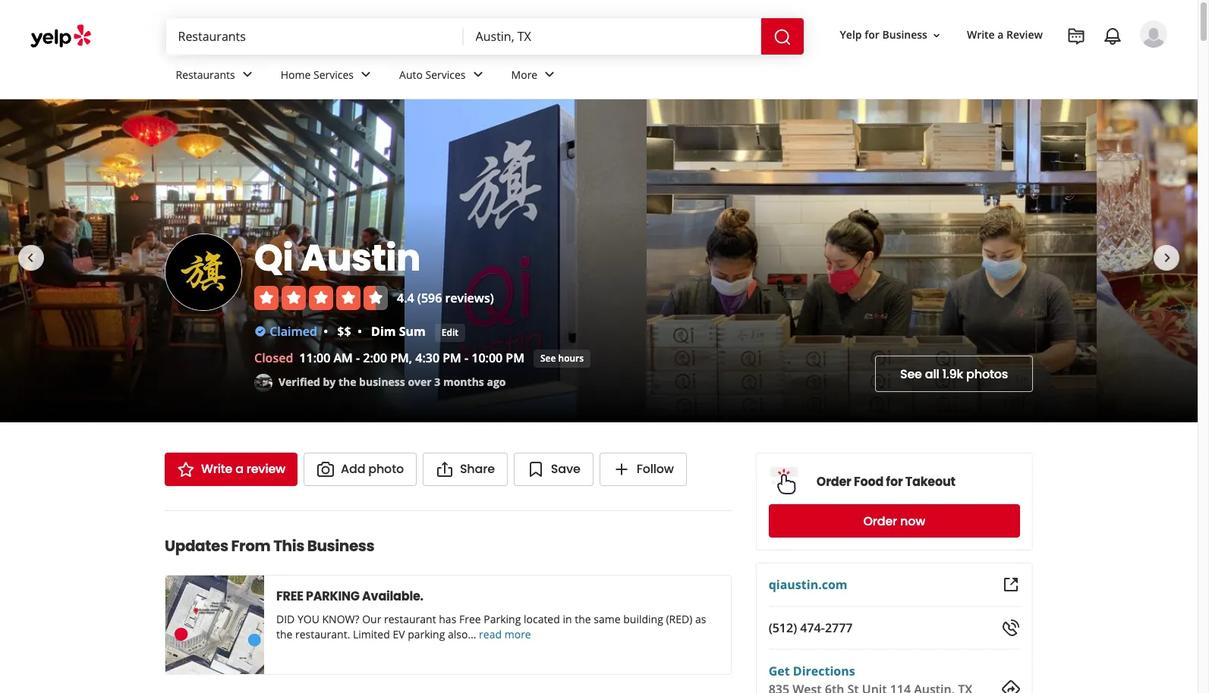 Task type: describe. For each thing, give the bounding box(es) containing it.
save
[[551, 461, 580, 478]]

know?
[[322, 613, 360, 627]]

months
[[443, 375, 484, 389]]

parking
[[306, 588, 360, 606]]

order now
[[864, 513, 926, 530]]

order for order now
[[864, 513, 897, 530]]

none field find
[[178, 28, 451, 45]]

now
[[900, 513, 926, 530]]

16 claim filled v2 image
[[254, 325, 266, 338]]

also…
[[448, 628, 476, 642]]

services for auto services
[[426, 67, 466, 82]]

yelp
[[840, 28, 862, 42]]

24 add v2 image
[[612, 461, 631, 479]]

1 photo of qi austin - austin, tx, us. image from the left
[[0, 99, 404, 423]]

24 save outline v2 image
[[527, 461, 545, 479]]

our
[[362, 613, 381, 627]]

free parking available.
[[276, 588, 424, 606]]

1 - from the left
[[356, 350, 360, 367]]

parking
[[408, 628, 445, 642]]

(red)
[[666, 613, 693, 627]]

dim sum link
[[371, 323, 426, 340]]

jeremy m. image
[[1140, 20, 1168, 48]]

restaurant
[[384, 613, 436, 627]]

notifications image
[[1104, 27, 1122, 46]]

auto services link
[[387, 55, 499, 99]]

closed 11:00 am - 2:00 pm, 4:30 pm - 10:00 pm
[[254, 350, 525, 367]]

get
[[769, 664, 790, 680]]

4.4
[[397, 290, 414, 306]]

2:00
[[363, 350, 387, 367]]

add
[[341, 461, 365, 478]]

search image
[[773, 28, 791, 46]]

24 chevron down v2 image for home services
[[357, 66, 375, 84]]

follow
[[637, 461, 674, 478]]

1 vertical spatial the
[[575, 613, 591, 627]]

did
[[276, 613, 295, 627]]

see all 1.9k photos link
[[875, 356, 1033, 392]]

updates from this business element
[[140, 511, 732, 676]]

building
[[623, 613, 663, 627]]

parking
[[484, 613, 521, 627]]

(512)
[[769, 620, 797, 637]]

all
[[925, 366, 939, 383]]

qiaustin.com
[[769, 577, 848, 594]]

sum
[[399, 323, 426, 340]]

home services link
[[269, 55, 387, 99]]

a for review
[[235, 461, 244, 478]]

24 chevron down v2 image for restaurants
[[238, 66, 256, 84]]

add photo
[[341, 461, 404, 478]]

24 chevron down v2 image for auto services
[[469, 66, 487, 84]]

closed
[[254, 350, 293, 367]]

from
[[231, 536, 271, 557]]

dim
[[371, 323, 396, 340]]

24 external link v2 image
[[1002, 576, 1020, 594]]

user actions element
[[828, 19, 1189, 112]]

get directions
[[769, 664, 855, 680]]

services for home services
[[314, 67, 354, 82]]

24 phone v2 image
[[1002, 619, 1020, 638]]

more link
[[499, 55, 571, 99]]

located
[[524, 613, 560, 627]]

474-
[[800, 620, 825, 637]]

write a review link
[[165, 453, 298, 487]]

order food for takeout
[[817, 473, 956, 491]]

share button
[[423, 453, 508, 487]]

10:00
[[472, 350, 503, 367]]

this
[[273, 536, 304, 557]]

as
[[695, 613, 706, 627]]

more
[[511, 67, 538, 82]]

previous image
[[21, 249, 39, 267]]

claimed
[[270, 323, 317, 340]]

4.4 star rating image
[[254, 286, 388, 310]]

review
[[1007, 28, 1043, 42]]

for inside button
[[865, 28, 880, 42]]

see all 1.9k photos
[[900, 366, 1008, 383]]

business inside button
[[883, 28, 928, 42]]

(512) 474-2777
[[769, 620, 853, 637]]

2 photo of qi austin - austin, tx, us. image from the left
[[647, 99, 1097, 423]]

24 directions v2 image
[[1002, 681, 1020, 694]]

dim sum
[[371, 323, 426, 340]]

1.9k
[[942, 366, 963, 383]]

edit
[[442, 326, 459, 339]]

pm,
[[390, 350, 412, 367]]

0 horizontal spatial business
[[307, 536, 375, 557]]

free
[[459, 613, 481, 627]]

home
[[281, 67, 311, 82]]

reviews)
[[445, 290, 494, 306]]

restaurants link
[[164, 55, 269, 99]]

0 vertical spatial the
[[339, 375, 356, 389]]

see for see hours
[[541, 352, 556, 365]]

24 star v2 image
[[177, 461, 195, 479]]

restaurants
[[176, 67, 235, 82]]

2 pm from the left
[[506, 350, 525, 367]]



Task type: locate. For each thing, give the bounding box(es) containing it.
you
[[298, 613, 320, 627]]

Near text field
[[476, 28, 749, 45]]

24 chevron down v2 image
[[469, 66, 487, 84], [541, 66, 559, 84]]

photo of qi austin - austin, tx, us. watermelon cooler cocktail is delicious image
[[1097, 99, 1209, 423]]

photo of qi austin - austin, tx, us. image
[[0, 99, 404, 423], [647, 99, 1097, 423]]

qi austin
[[254, 233, 421, 284]]

save button
[[514, 453, 593, 487]]

more
[[505, 628, 531, 642]]

11:00
[[299, 350, 330, 367]]

did you know? our restaurant has free parking located in the same building (red) as the restaurant. limited ev parking also…
[[276, 613, 706, 642]]

0 horizontal spatial none field
[[178, 28, 451, 45]]

1 vertical spatial order
[[864, 513, 897, 530]]

2 none field from the left
[[476, 28, 749, 45]]

none field near
[[476, 28, 749, 45]]

am
[[334, 350, 353, 367]]

0 horizontal spatial write
[[201, 461, 232, 478]]

pm
[[443, 350, 461, 367], [506, 350, 525, 367]]

0 vertical spatial a
[[998, 28, 1004, 42]]

0 horizontal spatial order
[[817, 473, 852, 491]]

free parking available. image
[[166, 576, 264, 675]]

0 horizontal spatial services
[[314, 67, 354, 82]]

a left the review
[[235, 461, 244, 478]]

the down did
[[276, 628, 293, 642]]

0 horizontal spatial photo of qi austin - austin, tx, us. image
[[0, 99, 404, 423]]

next image
[[1159, 249, 1177, 267]]

1 horizontal spatial a
[[998, 28, 1004, 42]]

yelp for business
[[840, 28, 928, 42]]

available.
[[362, 588, 424, 606]]

read more
[[479, 628, 531, 642]]

restaurant.
[[295, 628, 350, 642]]

for
[[865, 28, 880, 42], [886, 473, 903, 491]]

24 chevron down v2 image
[[238, 66, 256, 84], [357, 66, 375, 84]]

write a review
[[967, 28, 1043, 42]]

write left review
[[967, 28, 995, 42]]

0 vertical spatial see
[[541, 352, 556, 365]]

photos
[[966, 366, 1008, 383]]

see hours
[[541, 352, 584, 365]]

24 chevron down v2 image right restaurants
[[238, 66, 256, 84]]

add photo link
[[304, 453, 417, 487]]

see inside 'link'
[[900, 366, 922, 383]]

1 horizontal spatial -
[[465, 350, 468, 367]]

1 horizontal spatial business
[[883, 28, 928, 42]]

0 horizontal spatial a
[[235, 461, 244, 478]]

1 none field from the left
[[178, 28, 451, 45]]

1 services from the left
[[314, 67, 354, 82]]

write for write a review
[[967, 28, 995, 42]]

yelp for business button
[[834, 22, 949, 49]]

1 24 chevron down v2 image from the left
[[238, 66, 256, 84]]

austin
[[301, 233, 421, 284]]

1 vertical spatial see
[[900, 366, 922, 383]]

pm right 10:00
[[506, 350, 525, 367]]

share
[[460, 461, 495, 478]]

projects image
[[1067, 27, 1086, 46]]

ago
[[487, 375, 506, 389]]

1 horizontal spatial order
[[864, 513, 897, 530]]

$$
[[337, 323, 351, 340]]

2 - from the left
[[465, 350, 468, 367]]

limited
[[353, 628, 390, 642]]

1 horizontal spatial write
[[967, 28, 995, 42]]

order
[[817, 473, 852, 491], [864, 513, 897, 530]]

2 services from the left
[[426, 67, 466, 82]]

follow button
[[599, 453, 687, 487]]

None search field
[[166, 18, 807, 55]]

pm right 4:30 in the bottom of the page
[[443, 350, 461, 367]]

None field
[[178, 28, 451, 45], [476, 28, 749, 45]]

the right by
[[339, 375, 356, 389]]

see left hours
[[541, 352, 556, 365]]

edit button
[[435, 324, 465, 342]]

0 horizontal spatial -
[[356, 350, 360, 367]]

verified by the business over 3 months ago
[[279, 375, 506, 389]]

2777
[[825, 620, 853, 637]]

0 vertical spatial order
[[817, 473, 852, 491]]

24 chevron down v2 image left auto
[[357, 66, 375, 84]]

services right auto
[[426, 67, 466, 82]]

4.4 (596 reviews)
[[397, 290, 494, 306]]

by
[[323, 375, 336, 389]]

qi
[[254, 233, 293, 284]]

order left now at the bottom
[[864, 513, 897, 530]]

write inside user actions element
[[967, 28, 995, 42]]

food
[[854, 473, 884, 491]]

1 horizontal spatial the
[[339, 375, 356, 389]]

1 horizontal spatial pm
[[506, 350, 525, 367]]

0 vertical spatial for
[[865, 28, 880, 42]]

1 pm from the left
[[443, 350, 461, 367]]

directions
[[793, 664, 855, 680]]

order now link
[[769, 505, 1020, 538]]

photo of qi austin - austin, tx, us. view from the patio image
[[404, 99, 647, 423]]

auto
[[399, 67, 423, 82]]

see left all
[[900, 366, 922, 383]]

24 chevron down v2 image inside the auto services link
[[469, 66, 487, 84]]

16 chevron down v2 image
[[931, 29, 943, 42]]

business
[[359, 375, 405, 389]]

0 horizontal spatial the
[[276, 628, 293, 642]]

for right yelp
[[865, 28, 880, 42]]

0 horizontal spatial 24 chevron down v2 image
[[469, 66, 487, 84]]

write a review link
[[961, 22, 1049, 49]]

same
[[594, 613, 621, 627]]

- right am
[[356, 350, 360, 367]]

24 chevron down v2 image for more
[[541, 66, 559, 84]]

1 24 chevron down v2 image from the left
[[469, 66, 487, 84]]

0 horizontal spatial 24 chevron down v2 image
[[238, 66, 256, 84]]

0 horizontal spatial pm
[[443, 350, 461, 367]]

over
[[408, 375, 432, 389]]

2 horizontal spatial the
[[575, 613, 591, 627]]

none field up the home services
[[178, 28, 451, 45]]

the right in
[[575, 613, 591, 627]]

1 vertical spatial write
[[201, 461, 232, 478]]

auto services
[[399, 67, 466, 82]]

4:30
[[415, 350, 440, 367]]

order left food
[[817, 473, 852, 491]]

review
[[247, 461, 286, 478]]

services right home at the top left of the page
[[314, 67, 354, 82]]

24 chevron down v2 image inside home services link
[[357, 66, 375, 84]]

1 horizontal spatial photo of qi austin - austin, tx, us. image
[[647, 99, 1097, 423]]

a for review
[[998, 28, 1004, 42]]

0 vertical spatial business
[[883, 28, 928, 42]]

2 24 chevron down v2 image from the left
[[357, 66, 375, 84]]

2 24 chevron down v2 image from the left
[[541, 66, 559, 84]]

1 horizontal spatial services
[[426, 67, 466, 82]]

1 vertical spatial business
[[307, 536, 375, 557]]

1 horizontal spatial 24 chevron down v2 image
[[541, 66, 559, 84]]

Find text field
[[178, 28, 451, 45]]

updates from this business
[[165, 536, 375, 557]]

write for write a review
[[201, 461, 232, 478]]

free
[[276, 588, 303, 606]]

24 chevron down v2 image right more
[[541, 66, 559, 84]]

the
[[339, 375, 356, 389], [575, 613, 591, 627], [276, 628, 293, 642]]

get directions link
[[769, 664, 855, 680]]

3
[[434, 375, 441, 389]]

24 chevron down v2 image inside the more link
[[541, 66, 559, 84]]

24 chevron down v2 image right "auto services"
[[469, 66, 487, 84]]

verified
[[279, 375, 320, 389]]

- left 10:00
[[465, 350, 468, 367]]

see
[[541, 352, 556, 365], [900, 366, 922, 383]]

a left review
[[998, 28, 1004, 42]]

1 horizontal spatial none field
[[476, 28, 749, 45]]

a
[[998, 28, 1004, 42], [235, 461, 244, 478]]

hours
[[558, 352, 584, 365]]

24 share v2 image
[[436, 461, 454, 479]]

business categories element
[[164, 55, 1168, 99]]

write right 24 star v2 icon
[[201, 461, 232, 478]]

order for order food for takeout
[[817, 473, 852, 491]]

ev
[[393, 628, 405, 642]]

see for see all 1.9k photos
[[900, 366, 922, 383]]

business left 16 chevron down v2 icon
[[883, 28, 928, 42]]

1 horizontal spatial see
[[900, 366, 922, 383]]

2 vertical spatial the
[[276, 628, 293, 642]]

for right food
[[886, 473, 903, 491]]

business up parking
[[307, 536, 375, 557]]

24 chevron down v2 image inside restaurants link
[[238, 66, 256, 84]]

24 camera v2 image
[[317, 461, 335, 479]]

(596
[[417, 290, 442, 306]]

home services
[[281, 67, 354, 82]]

1 horizontal spatial 24 chevron down v2 image
[[357, 66, 375, 84]]

0 horizontal spatial for
[[865, 28, 880, 42]]

1 horizontal spatial for
[[886, 473, 903, 491]]

1 vertical spatial for
[[886, 473, 903, 491]]

0 vertical spatial write
[[967, 28, 995, 42]]

qiaustin.com link
[[769, 577, 848, 594]]

updates
[[165, 536, 228, 557]]

0 horizontal spatial see
[[541, 352, 556, 365]]

has
[[439, 613, 457, 627]]

write a review
[[201, 461, 286, 478]]

1 vertical spatial a
[[235, 461, 244, 478]]

see hours link
[[534, 350, 591, 368]]

none field up business categories element
[[476, 28, 749, 45]]

takeout
[[905, 473, 956, 491]]



Task type: vqa. For each thing, say whether or not it's contained in the screenshot.
next
no



